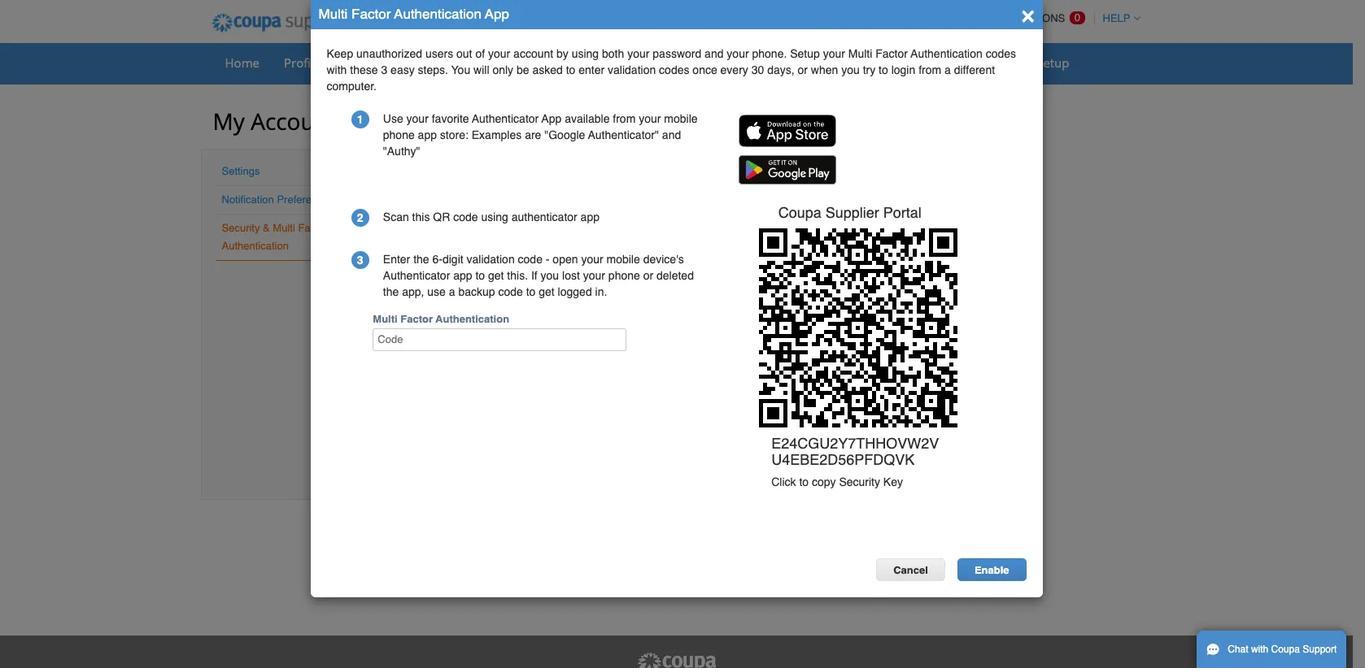 Task type: locate. For each thing, give the bounding box(es) containing it.
security down u4ebe2d56pfdqvk
[[839, 476, 880, 489]]

available
[[565, 112, 610, 125], [609, 310, 654, 323]]

0 horizontal spatial be
[[517, 63, 529, 76]]

when right days,
[[811, 63, 838, 76]]

enable for both account access (login) and payment changes
[[385, 220, 682, 232]]

1 using from the top
[[468, 310, 497, 323]]

enter
[[579, 63, 605, 76]]

qr
[[433, 210, 450, 223]]

will
[[474, 63, 489, 76], [569, 441, 585, 454]]

1 vertical spatial you
[[541, 269, 559, 282]]

prompted
[[584, 457, 632, 470]]

multi factor authentication
[[371, 151, 599, 177], [373, 313, 509, 325]]

out
[[457, 47, 472, 60]]

to inside using sms, a code will be sent to your mobile phone number. enter verification code when prompted and select ok. sms rates apply.
[[628, 441, 638, 454]]

& up "authy" at the left of page
[[401, 115, 412, 134]]

0 vertical spatial with
[[327, 63, 347, 76]]

multi right use
[[416, 115, 451, 134]]

Enable for Both Account Access (Login) and Payment Changes radio
[[371, 218, 382, 239]]

app inside the using an authenticator app available from your mobile phone app store
[[586, 310, 606, 323]]

app up the '"google'
[[542, 112, 562, 125]]

account down profile link
[[251, 106, 337, 137]]

Enable only for Payment Changes (Required for changing Legal Entity or Remit-To) radio
[[371, 194, 382, 215]]

multi factor authentication app
[[319, 6, 509, 22]]

enable right cancel
[[975, 564, 1009, 577]]

validation up this.
[[467, 253, 515, 266]]

open
[[553, 253, 578, 266]]

0 vertical spatial when
[[811, 63, 838, 76]]

and right authenticator"
[[662, 129, 681, 142]]

0 horizontal spatial account
[[251, 106, 337, 137]]

0 vertical spatial &
[[401, 115, 412, 134]]

from up authenticator"
[[613, 112, 636, 125]]

the left app,
[[383, 286, 399, 299]]

0 vertical spatial security
[[343, 115, 398, 134]]

1 vertical spatial will
[[569, 441, 585, 454]]

and right (login)
[[574, 220, 592, 232]]

my
[[213, 106, 245, 137]]

catalogs link
[[656, 50, 725, 75]]

with inside 'button'
[[1251, 644, 1269, 656]]

3 left via
[[357, 254, 363, 267]]

enable inside "button"
[[975, 564, 1009, 577]]

security inside security & multi factor authentication
[[222, 222, 260, 234]]

available down device's
[[609, 310, 654, 323]]

service/time sheets
[[409, 55, 523, 71]]

authenticator up app,
[[383, 269, 450, 282]]

coupa down google play store multi factor authentication app image
[[778, 204, 822, 221]]

home link
[[214, 50, 270, 75]]

0 vertical spatial enter
[[383, 253, 410, 266]]

1 vertical spatial codes
[[659, 63, 690, 76]]

validation down both
[[608, 63, 656, 76]]

0 horizontal spatial security
[[222, 222, 260, 234]]

1 vertical spatial when
[[554, 457, 581, 470]]

setup link
[[1026, 50, 1080, 75]]

coupa left support
[[1271, 644, 1300, 656]]

1 vertical spatial validation
[[467, 253, 515, 266]]

1 horizontal spatial coupa
[[1271, 644, 1300, 656]]

1 vertical spatial coupa
[[1271, 644, 1300, 656]]

you left try
[[842, 63, 860, 76]]

when inside keep unauthorized users out of your account by using both your password and your phone. setup your multi factor authentication codes with these 3 easy steps. you will only be asked to enter validation codes once every 30 days, or when you try to login from a different computer.
[[811, 63, 838, 76]]

multi down notification preferences link
[[273, 222, 295, 234]]

lost
[[562, 269, 580, 282]]

0 horizontal spatial you
[[541, 269, 559, 282]]

your
[[488, 47, 510, 60], [628, 47, 650, 60], [727, 47, 749, 60], [823, 47, 845, 60], [406, 112, 429, 125], [639, 112, 661, 125], [581, 253, 603, 266], [583, 269, 605, 282], [683, 310, 705, 323], [641, 441, 663, 454]]

be
[[517, 63, 529, 76], [588, 441, 601, 454]]

or down device's
[[643, 269, 653, 282]]

phone
[[383, 129, 415, 142], [609, 269, 640, 282], [745, 310, 777, 323], [703, 441, 735, 454]]

click
[[772, 476, 796, 489]]

0 vertical spatial will
[[474, 63, 489, 76]]

login
[[892, 63, 916, 76]]

0 vertical spatial account
[[251, 106, 337, 137]]

multi down via
[[373, 313, 398, 325]]

1 horizontal spatial codes
[[986, 47, 1016, 60]]

get
[[488, 269, 504, 282], [539, 286, 555, 299]]

1 horizontal spatial from
[[657, 310, 680, 323]]

0 vertical spatial the
[[413, 253, 429, 266]]

authenticator up the "use"
[[395, 255, 485, 275]]

1 horizontal spatial 3
[[381, 63, 387, 76]]

using up 'store'
[[468, 310, 497, 323]]

"google
[[545, 129, 585, 142]]

enable button
[[958, 559, 1026, 581]]

enable
[[385, 220, 418, 232], [401, 311, 434, 323], [975, 564, 1009, 577]]

1 horizontal spatial security
[[343, 115, 398, 134]]

1 horizontal spatial when
[[811, 63, 838, 76]]

setup inside keep unauthorized users out of your account by using both your password and your phone. setup your multi factor authentication codes with these 3 easy steps. you will only be asked to enter validation codes once every 30 days, or when you try to login from a different computer.
[[790, 47, 820, 60]]

1 horizontal spatial get
[[539, 286, 555, 299]]

1 vertical spatial multi factor authentication
[[373, 313, 509, 325]]

0 vertical spatial enable
[[385, 220, 418, 232]]

authentication inside security & multi factor authentication
[[222, 240, 289, 252]]

2 vertical spatial from
[[657, 310, 680, 323]]

cancel
[[894, 564, 928, 577]]

1 horizontal spatial be
[[588, 441, 601, 454]]

from right login
[[919, 63, 942, 76]]

1 horizontal spatial or
[[798, 63, 808, 76]]

this.
[[507, 269, 528, 282]]

authentication down notification
[[222, 240, 289, 252]]

0 vertical spatial available
[[565, 112, 610, 125]]

sms
[[713, 457, 738, 470]]

0 horizontal spatial validation
[[467, 253, 515, 266]]

only
[[493, 63, 514, 76]]

authentication up different
[[911, 47, 983, 60]]

1 vertical spatial a
[[449, 286, 455, 299]]

1 horizontal spatial you
[[842, 63, 860, 76]]

enter inside using sms, a code will be sent to your mobile phone number. enter verification code when prompted and select ok. sms rates apply.
[[782, 441, 810, 454]]

setup right ons on the top right
[[1037, 55, 1070, 71]]

1 horizontal spatial &
[[401, 115, 412, 134]]

0 horizontal spatial &
[[263, 222, 270, 234]]

to up backup
[[476, 269, 485, 282]]

1 vertical spatial using
[[468, 441, 497, 454]]

2 vertical spatial a
[[532, 441, 538, 454]]

validation
[[608, 63, 656, 76], [467, 253, 515, 266]]

support
[[1303, 644, 1337, 656]]

×
[[1021, 1, 1035, 27]]

2 horizontal spatial a
[[945, 63, 951, 76]]

1 horizontal spatial validation
[[608, 63, 656, 76]]

account right both
[[461, 220, 499, 232]]

1 vertical spatial security
[[222, 222, 260, 234]]

2 vertical spatial security
[[839, 476, 880, 489]]

1 vertical spatial account
[[461, 220, 499, 232]]

1 vertical spatial using
[[481, 210, 508, 223]]

using an authenticator app available from your mobile phone app store
[[468, 310, 799, 339]]

be inside using sms, a code will be sent to your mobile phone number. enter verification code when prompted and select ok. sms rates apply.
[[588, 441, 601, 454]]

apple app store multi factor authentication app image
[[739, 115, 836, 147]]

the
[[413, 253, 429, 266], [383, 286, 399, 299]]

mobile
[[664, 112, 698, 125], [607, 253, 640, 266], [708, 310, 742, 323], [666, 441, 700, 454]]

from inside keep unauthorized users out of your account by using both your password and your phone. setup your multi factor authentication codes with these 3 easy steps. you will only be asked to enter validation codes once every 30 days, or when you try to login from a different computer.
[[919, 63, 942, 76]]

your inside the using an authenticator app available from your mobile phone app store
[[683, 310, 705, 323]]

a
[[945, 63, 951, 76], [449, 286, 455, 299], [532, 441, 538, 454]]

0 horizontal spatial with
[[327, 63, 347, 76]]

0 horizontal spatial or
[[643, 269, 653, 282]]

be down the 'account'
[[517, 63, 529, 76]]

to left copy
[[799, 476, 809, 489]]

select
[[658, 457, 687, 470]]

sheets
[[485, 55, 523, 71]]

get down disabled
[[539, 286, 555, 299]]

and up once
[[705, 47, 724, 60]]

a right sms,
[[532, 441, 538, 454]]

2 horizontal spatial from
[[919, 63, 942, 76]]

to
[[566, 63, 576, 76], [879, 63, 888, 76], [476, 269, 485, 282], [526, 286, 536, 299], [628, 441, 638, 454], [799, 476, 809, 489]]

factor
[[352, 6, 391, 22], [876, 47, 908, 60], [455, 115, 498, 134], [418, 151, 471, 177], [298, 222, 328, 234], [401, 313, 433, 325]]

enter up app,
[[383, 253, 410, 266]]

using up 'verification'
[[468, 441, 497, 454]]

authenticator
[[472, 112, 539, 125], [395, 255, 485, 275], [383, 269, 450, 282], [516, 310, 583, 323]]

authentication
[[394, 6, 482, 22], [911, 47, 983, 60], [502, 115, 604, 134], [476, 151, 599, 177], [222, 240, 289, 252], [436, 313, 509, 325]]

invoices link
[[585, 50, 652, 75]]

0 horizontal spatial coupa supplier portal image
[[201, 2, 410, 43]]

app down in.
[[586, 310, 606, 323]]

using up enter
[[572, 47, 599, 60]]

0 horizontal spatial when
[[554, 457, 581, 470]]

1 vertical spatial be
[[588, 441, 601, 454]]

0 vertical spatial you
[[842, 63, 860, 76]]

1 vertical spatial 3
[[357, 254, 363, 267]]

or right days,
[[798, 63, 808, 76]]

steps.
[[418, 63, 448, 76]]

None checkbox
[[384, 311, 395, 322]]

multi up try
[[849, 47, 873, 60]]

logged
[[558, 286, 592, 299]]

a right the "use"
[[449, 286, 455, 299]]

security up "authy" at the left of page
[[343, 115, 398, 134]]

authenticator inside enter the 6-digit validation code - open your mobile device's authenticator app to get this. if you lost your phone or deleted the app, use a backup code to get logged in.
[[383, 269, 450, 282]]

factor up unauthorized
[[352, 6, 391, 22]]

keep unauthorized users out of your account by using both your password and your phone. setup your multi factor authentication codes with these 3 easy steps. you will only be asked to enter validation codes once every 30 days, or when you try to login from a different computer.
[[327, 47, 1016, 93]]

factor down store:
[[418, 151, 471, 177]]

from down deleted
[[657, 310, 680, 323]]

factor down preferences
[[298, 222, 328, 234]]

0 vertical spatial using
[[468, 310, 497, 323]]

3 down unauthorized
[[381, 63, 387, 76]]

coupa supplier portal image
[[201, 2, 410, 43], [636, 653, 717, 669]]

and left select
[[635, 457, 654, 470]]

2 vertical spatial enable
[[975, 564, 1009, 577]]

-
[[546, 253, 550, 266]]

2 using from the top
[[468, 441, 497, 454]]

you right if
[[541, 269, 559, 282]]

service/time sheets link
[[399, 50, 534, 75]]

1 horizontal spatial the
[[413, 253, 429, 266]]

0 vertical spatial or
[[798, 63, 808, 76]]

security inside my account security & multi factor authentication
[[343, 115, 398, 134]]

apply.
[[770, 457, 799, 470]]

authenticator"
[[588, 129, 659, 142]]

notification preferences
[[222, 194, 334, 206]]

if
[[531, 269, 538, 282]]

0 vertical spatial coupa supplier portal image
[[201, 2, 410, 43]]

factor up login
[[876, 47, 908, 60]]

authentication up users
[[394, 6, 482, 22]]

coupa
[[778, 204, 822, 221], [1271, 644, 1300, 656]]

authentication inside my account security & multi factor authentication
[[502, 115, 604, 134]]

"authy"
[[383, 145, 420, 158]]

computer.
[[327, 80, 377, 93]]

1 vertical spatial enter
[[782, 441, 810, 454]]

authentication down are
[[476, 151, 599, 177]]

with down keep
[[327, 63, 347, 76]]

to right sent
[[628, 441, 638, 454]]

mobile inside the using an authenticator app available from your mobile phone app store
[[708, 310, 742, 323]]

0 horizontal spatial will
[[474, 63, 489, 76]]

1 horizontal spatial account
[[461, 220, 499, 232]]

enter up apply.
[[782, 441, 810, 454]]

with right the chat
[[1251, 644, 1269, 656]]

0 vertical spatial be
[[517, 63, 529, 76]]

available up the '"google'
[[565, 112, 610, 125]]

get left this.
[[488, 269, 504, 282]]

enter
[[383, 253, 410, 266], [782, 441, 810, 454]]

1 horizontal spatial will
[[569, 441, 585, 454]]

1 vertical spatial from
[[613, 112, 636, 125]]

0 vertical spatial a
[[945, 63, 951, 76]]

security
[[343, 115, 398, 134], [222, 222, 260, 234], [839, 476, 880, 489]]

using right both
[[481, 210, 508, 223]]

digit
[[443, 253, 464, 266]]

factor down you
[[455, 115, 498, 134]]

mobile inside enter the 6-digit validation code - open your mobile device's authenticator app to get this. if you lost your phone or deleted the app, use a backup code to get logged in.
[[607, 253, 640, 266]]

1 vertical spatial &
[[263, 222, 270, 234]]

profile link
[[273, 50, 331, 75]]

sent
[[604, 441, 625, 454]]

code
[[453, 210, 478, 223], [518, 253, 543, 266], [498, 286, 523, 299], [541, 441, 566, 454], [526, 457, 551, 470]]

1 vertical spatial with
[[1251, 644, 1269, 656]]

0 horizontal spatial from
[[613, 112, 636, 125]]

2 horizontal spatial security
[[839, 476, 880, 489]]

you
[[451, 63, 470, 76]]

6-
[[432, 253, 443, 266]]

0 horizontal spatial the
[[383, 286, 399, 299]]

0 vertical spatial 3
[[381, 63, 387, 76]]

validation inside keep unauthorized users out of your account by using both your password and your phone. setup your multi factor authentication codes with these 3 easy steps. you will only be asked to enter validation codes once every 30 days, or when you try to login from a different computer.
[[608, 63, 656, 76]]

you inside keep unauthorized users out of your account by using both your password and your phone. setup your multi factor authentication codes with these 3 easy steps. you will only be asked to enter validation codes once every 30 days, or when you try to login from a different computer.
[[842, 63, 860, 76]]

1 vertical spatial the
[[383, 286, 399, 299]]

when left 'prompted'
[[554, 457, 581, 470]]

will up 'prompted'
[[569, 441, 585, 454]]

using inside using sms, a code will be sent to your mobile phone number. enter verification code when prompted and select ok. sms rates apply.
[[468, 441, 497, 454]]

& down the notification preferences
[[263, 222, 270, 234]]

account
[[513, 47, 553, 60]]

0 horizontal spatial setup
[[790, 47, 820, 60]]

with inside keep unauthorized users out of your account by using both your password and your phone. setup your multi factor authentication codes with these 3 easy steps. you will only be asked to enter validation codes once every 30 days, or when you try to login from a different computer.
[[327, 63, 347, 76]]

and inside use your favorite authenticator app available from your mobile phone app store: examples are "google authenticator" and "authy"
[[662, 129, 681, 142]]

ons
[[992, 55, 1012, 71]]

0 vertical spatial validation
[[608, 63, 656, 76]]

using inside the using an authenticator app available from your mobile phone app store
[[468, 310, 497, 323]]

multi factor authentication down the "use"
[[373, 313, 509, 325]]

your inside using sms, a code will be sent to your mobile phone number. enter verification code when prompted and select ok. sms rates apply.
[[641, 441, 663, 454]]

1 horizontal spatial coupa supplier portal image
[[636, 653, 717, 669]]

authenticator inside use your favorite authenticator app available from your mobile phone app store: examples are "google authenticator" and "authy"
[[472, 112, 539, 125]]

enter the 6-digit validation code - open your mobile device's authenticator app to get this. if you lost your phone or deleted the app, use a backup code to get logged in.
[[383, 253, 694, 299]]

be left sent
[[588, 441, 601, 454]]

× button
[[1021, 1, 1035, 27]]

1 horizontal spatial a
[[532, 441, 538, 454]]

0 horizontal spatial enter
[[383, 253, 410, 266]]

authentication down asked
[[502, 115, 604, 134]]

& inside my account security & multi factor authentication
[[401, 115, 412, 134]]

codes down password
[[659, 63, 690, 76]]

1 vertical spatial available
[[609, 310, 654, 323]]

1 vertical spatial or
[[643, 269, 653, 282]]

1 horizontal spatial using
[[572, 47, 599, 60]]

the left 6-
[[413, 253, 429, 266]]

to inside e24cgu2y7thhovw2v u4ebe2d56pfdqvk click to copy security key
[[799, 476, 809, 489]]

a left different
[[945, 63, 951, 76]]

codes
[[986, 47, 1016, 60], [659, 63, 690, 76]]

a inside using sms, a code will be sent to your mobile phone number. enter verification code when prompted and select ok. sms rates apply.
[[532, 441, 538, 454]]

setup
[[790, 47, 820, 60], [1037, 55, 1070, 71]]

will down of
[[474, 63, 489, 76]]

authenticator down logged
[[516, 310, 583, 323]]

0 vertical spatial using
[[572, 47, 599, 60]]

security down notification
[[222, 222, 260, 234]]

this
[[412, 210, 430, 223]]

0 vertical spatial from
[[919, 63, 942, 76]]

codes up different
[[986, 47, 1016, 60]]

code down this.
[[498, 286, 523, 299]]

setup up days,
[[790, 47, 820, 60]]

0 horizontal spatial 3
[[357, 254, 363, 267]]

enable right enable for both account access (login) and payment changes option
[[385, 220, 418, 232]]

authenticator up examples at the top left of the page
[[472, 112, 539, 125]]

unauthorized
[[356, 47, 422, 60]]

1 horizontal spatial enter
[[782, 441, 810, 454]]

mobile inside use your favorite authenticator app available from your mobile phone app store: examples are "google authenticator" and "authy"
[[664, 112, 698, 125]]

to down by
[[566, 63, 576, 76]]

days,
[[767, 63, 795, 76]]

enable down app,
[[401, 311, 434, 323]]

multi factor authentication down examples at the top left of the page
[[371, 151, 599, 177]]

0 vertical spatial coupa
[[778, 204, 822, 221]]

0 horizontal spatial a
[[449, 286, 455, 299]]

1 horizontal spatial with
[[1251, 644, 1269, 656]]

0 horizontal spatial get
[[488, 269, 504, 282]]

& inside security & multi factor authentication
[[263, 222, 270, 234]]

multi up keep
[[319, 6, 348, 22]]

backup
[[458, 286, 495, 299]]



Task type: describe. For each thing, give the bounding box(es) containing it.
authenticator
[[512, 210, 577, 223]]

disabled
[[518, 260, 560, 274]]

phone inside use your favorite authenticator app available from your mobile phone app store: examples are "google authenticator" and "authy"
[[383, 129, 415, 142]]

when inside using sms, a code will be sent to your mobile phone number. enter verification code when prompted and select ok. sms rates apply.
[[554, 457, 581, 470]]

ok.
[[691, 457, 710, 470]]

use
[[383, 112, 403, 125]]

coupa supplier portal
[[778, 204, 922, 221]]

settings
[[222, 165, 260, 177]]

0 horizontal spatial coupa
[[778, 204, 822, 221]]

app up of
[[485, 6, 509, 22]]

try
[[863, 63, 876, 76]]

different
[[954, 63, 995, 76]]

password
[[653, 47, 702, 60]]

orders link
[[335, 50, 395, 75]]

chat with coupa support button
[[1197, 631, 1347, 669]]

using for using sms, a code will be sent to your mobile phone number. enter verification code when prompted and select ok. sms rates apply.
[[468, 441, 497, 454]]

authenticator inside the using an authenticator app available from your mobile phone app store
[[516, 310, 583, 323]]

changes
[[639, 220, 682, 232]]

and inside using sms, a code will be sent to your mobile phone number. enter verification code when prompted and select ok. sms rates apply.
[[635, 457, 654, 470]]

favorite
[[432, 112, 469, 125]]

cancel button
[[877, 559, 945, 581]]

multi inside security & multi factor authentication
[[273, 222, 295, 234]]

using for using an authenticator app available from your mobile phone app store
[[468, 310, 497, 323]]

these
[[350, 63, 378, 76]]

asn link
[[537, 50, 582, 75]]

3 inside keep unauthorized users out of your account by using both your password and your phone. setup your multi factor authentication codes with these 3 easy steps. you will only be asked to enter validation codes once every 30 days, or when you try to login from a different computer.
[[381, 63, 387, 76]]

notification preferences link
[[222, 194, 334, 206]]

to right try
[[879, 63, 888, 76]]

enter inside enter the 6-digit validation code - open your mobile device's authenticator app to get this. if you lost your phone or deleted the app, use a backup code to get logged in.
[[383, 253, 410, 266]]

supplier
[[826, 204, 879, 221]]

0 vertical spatial multi factor authentication
[[371, 151, 599, 177]]

deleted
[[657, 269, 694, 282]]

will inside keep unauthorized users out of your account by using both your password and your phone. setup your multi factor authentication codes with these 3 easy steps. you will only be asked to enter validation codes once every 30 days, or when you try to login from a different computer.
[[474, 63, 489, 76]]

phone inside using sms, a code will be sent to your mobile phone number. enter verification code when prompted and select ok. sms rates apply.
[[703, 441, 735, 454]]

every
[[721, 63, 748, 76]]

security & multi factor authentication link
[[222, 222, 328, 252]]

code down sms,
[[526, 457, 551, 470]]

(login)
[[538, 220, 571, 232]]

factor down app,
[[401, 313, 433, 325]]

users
[[425, 47, 453, 60]]

sourcing
[[891, 55, 941, 71]]

and inside keep unauthorized users out of your account by using both your password and your phone. setup your multi factor authentication codes with these 3 easy steps. you will only be asked to enter validation codes once every 30 days, or when you try to login from a different computer.
[[705, 47, 724, 60]]

0 vertical spatial codes
[[986, 47, 1016, 60]]

an
[[501, 310, 513, 323]]

both
[[436, 220, 458, 232]]

from inside use your favorite authenticator app available from your mobile phone app store: examples are "google authenticator" and "authy"
[[613, 112, 636, 125]]

available inside the using an authenticator app available from your mobile phone app store
[[609, 310, 654, 323]]

both
[[602, 47, 624, 60]]

app inside use your favorite authenticator app available from your mobile phone app store: examples are "google authenticator" and "authy"
[[542, 112, 562, 125]]

sms,
[[501, 441, 528, 454]]

store
[[468, 326, 494, 339]]

catalogs
[[666, 55, 715, 71]]

rates
[[741, 457, 767, 470]]

0 horizontal spatial codes
[[659, 63, 690, 76]]

once
[[693, 63, 717, 76]]

coupa inside chat with coupa support 'button'
[[1271, 644, 1300, 656]]

store:
[[440, 129, 469, 142]]

use your favorite authenticator app available from your mobile phone app store: examples are "google authenticator" and "authy"
[[383, 112, 698, 158]]

from inside the using an authenticator app available from your mobile phone app store
[[657, 310, 680, 323]]

use
[[427, 286, 446, 299]]

a inside enter the 6-digit validation code - open your mobile device's authenticator app to get this. if you lost your phone or deleted the app, use a backup code to get logged in.
[[449, 286, 455, 299]]

will inside using sms, a code will be sent to your mobile phone number. enter verification code when prompted and select ok. sms rates apply.
[[569, 441, 585, 454]]

0 horizontal spatial using
[[481, 210, 508, 223]]

access
[[501, 220, 535, 232]]

using sms, a code will be sent to your mobile phone number. enter verification code when prompted and select ok. sms rates apply.
[[468, 441, 810, 470]]

security & multi factor authentication
[[222, 222, 328, 252]]

multi up enable only for payment changes (required for changing legal entity or remit-to) option
[[371, 151, 413, 177]]

1
[[357, 113, 363, 126]]

1 vertical spatial coupa supplier portal image
[[636, 653, 717, 669]]

Multi Factor Authentication text field
[[373, 328, 627, 351]]

you inside enter the 6-digit validation code - open your mobile device's authenticator app to get this. if you lost your phone or deleted the app, use a backup code to get logged in.
[[541, 269, 559, 282]]

1 vertical spatial enable
[[401, 311, 434, 323]]

1 vertical spatial get
[[539, 286, 555, 299]]

add-
[[965, 55, 992, 71]]

0 vertical spatial get
[[488, 269, 504, 282]]

validation inside enter the 6-digit validation code - open your mobile device's authenticator app to get this. if you lost your phone or deleted the app, use a backup code to get logged in.
[[467, 253, 515, 266]]

settings link
[[222, 165, 260, 177]]

multi inside keep unauthorized users out of your account by using both your password and your phone. setup your multi factor authentication codes with these 3 easy steps. you will only be asked to enter validation codes once every 30 days, or when you try to login from a different computer.
[[849, 47, 873, 60]]

factor inside my account security & multi factor authentication
[[455, 115, 498, 134]]

business performance
[[739, 55, 867, 71]]

using inside keep unauthorized users out of your account by using both your password and your phone. setup your multi factor authentication codes with these 3 easy steps. you will only be asked to enter validation codes once every 30 days, or when you try to login from a different computer.
[[572, 47, 599, 60]]

code right sms,
[[541, 441, 566, 454]]

be inside keep unauthorized users out of your account by using both your password and your phone. setup your multi factor authentication codes with these 3 easy steps. you will only be asked to enter validation codes once every 30 days, or when you try to login from a different computer.
[[517, 63, 529, 76]]

for
[[421, 220, 433, 232]]

via
[[371, 255, 391, 275]]

copy
[[812, 476, 836, 489]]

verification
[[468, 457, 523, 470]]

a inside keep unauthorized users out of your account by using both your password and your phone. setup your multi factor authentication codes with these 3 easy steps. you will only be asked to enter validation codes once every 30 days, or when you try to login from a different computer.
[[945, 63, 951, 76]]

in.
[[595, 286, 607, 299]]

app inside the using an authenticator app available from your mobile phone app store
[[780, 310, 799, 323]]

payment
[[595, 220, 636, 232]]

authentication up 'store'
[[436, 313, 509, 325]]

home
[[225, 55, 260, 71]]

app inside use your favorite authenticator app available from your mobile phone app store: examples are "google authenticator" and "authy"
[[418, 129, 437, 142]]

e24cgu2y7thhovw2v u4ebe2d56pfdqvk click to copy security key
[[772, 436, 939, 489]]

by
[[557, 47, 569, 60]]

factor inside security & multi factor authentication
[[298, 222, 328, 234]]

1 horizontal spatial setup
[[1037, 55, 1070, 71]]

via authenticator app disabled
[[371, 255, 560, 275]]

authentication inside keep unauthorized users out of your account by using both your password and your phone. setup your multi factor authentication codes with these 3 easy steps. you will only be asked to enter validation codes once every 30 days, or when you try to login from a different computer.
[[911, 47, 983, 60]]

device's
[[643, 253, 684, 266]]

2
[[357, 211, 363, 224]]

add-ons
[[965, 55, 1012, 71]]

phone.
[[752, 47, 787, 60]]

notification
[[222, 194, 274, 206]]

chat
[[1228, 644, 1249, 656]]

business performance link
[[729, 50, 877, 75]]

multi inside my account security & multi factor authentication
[[416, 115, 451, 134]]

factor inside keep unauthorized users out of your account by using both your password and your phone. setup your multi factor authentication codes with these 3 easy steps. you will only be asked to enter validation codes once every 30 days, or when you try to login from a different computer.
[[876, 47, 908, 60]]

app left if
[[488, 255, 515, 275]]

mobile inside using sms, a code will be sent to your mobile phone number. enter verification code when prompted and select ok. sms rates apply.
[[666, 441, 700, 454]]

available inside use your favorite authenticator app available from your mobile phone app store: examples are "google authenticator" and "authy"
[[565, 112, 610, 125]]

are
[[525, 129, 541, 142]]

add-ons link
[[954, 50, 1023, 75]]

code right qr
[[453, 210, 478, 223]]

to down if
[[526, 286, 536, 299]]

app,
[[402, 286, 424, 299]]

business
[[739, 55, 789, 71]]

u4ebe2d56pfdqvk
[[772, 452, 915, 469]]

or inside keep unauthorized users out of your account by using both your password and your phone. setup your multi factor authentication codes with these 3 easy steps. you will only be asked to enter validation codes once every 30 days, or when you try to login from a different computer.
[[798, 63, 808, 76]]

security inside e24cgu2y7thhovw2v u4ebe2d56pfdqvk click to copy security key
[[839, 476, 880, 489]]

google play store multi factor authentication app image
[[739, 155, 837, 184]]

keep
[[327, 47, 353, 60]]

code up if
[[518, 253, 543, 266]]

e24cgu2y7thhovw2v
[[772, 436, 939, 453]]

phone inside enter the 6-digit validation code - open your mobile device's authenticator app to get this. if you lost your phone or deleted the app, use a backup code to get logged in.
[[609, 269, 640, 282]]

preferences
[[277, 194, 334, 206]]

or inside enter the 6-digit validation code - open your mobile device's authenticator app to get this. if you lost your phone or deleted the app, use a backup code to get logged in.
[[643, 269, 653, 282]]

app inside enter the 6-digit validation code - open your mobile device's authenticator app to get this. if you lost your phone or deleted the app, use a backup code to get logged in.
[[453, 269, 472, 282]]

asn
[[548, 55, 571, 71]]

scan
[[383, 210, 409, 223]]

of
[[476, 47, 485, 60]]

phone inside the using an authenticator app available from your mobile phone app store
[[745, 310, 777, 323]]

orders
[[345, 55, 385, 71]]

chat with coupa support
[[1228, 644, 1337, 656]]



Task type: vqa. For each thing, say whether or not it's contained in the screenshot.
Service/Time Sheets link
yes



